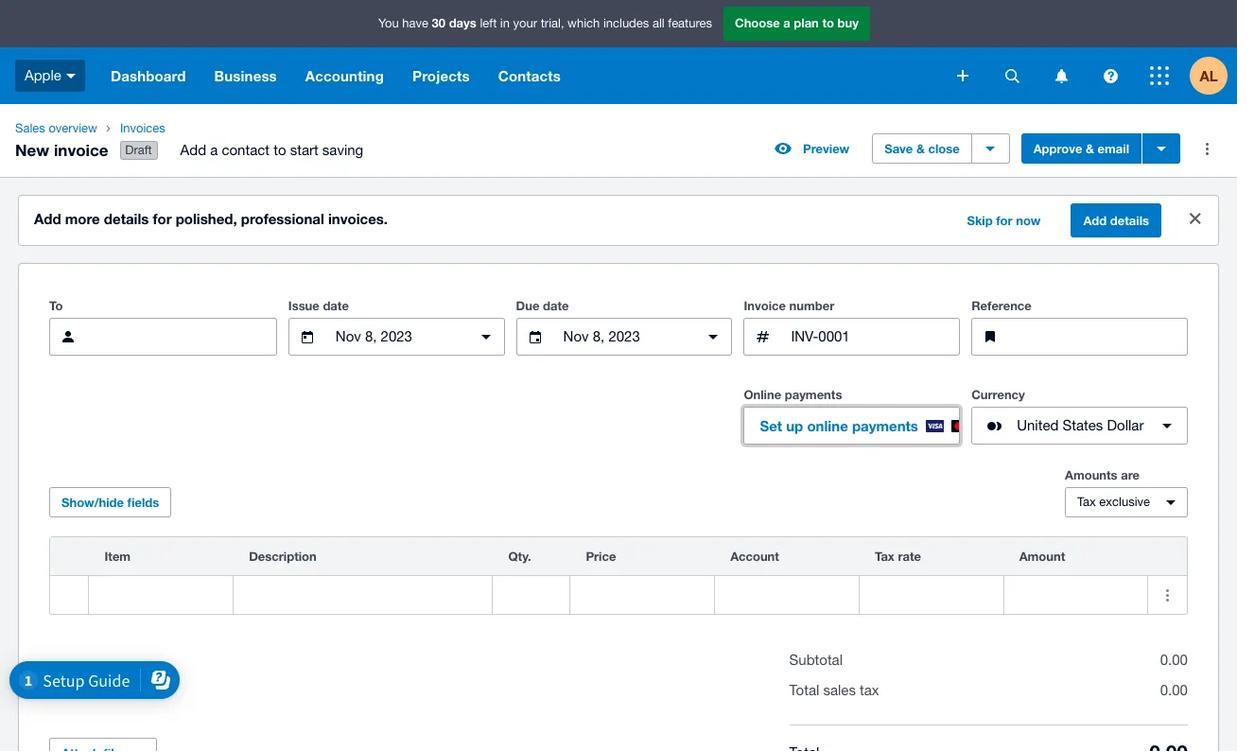 Task type: describe. For each thing, give the bounding box(es) containing it.
rate
[[898, 549, 922, 564]]

dollar
[[1108, 417, 1144, 434]]

amounts are
[[1065, 468, 1140, 483]]

issue
[[288, 298, 320, 313]]

apple button
[[0, 47, 96, 104]]

set up online payments button
[[744, 407, 970, 445]]

0 vertical spatial payments
[[785, 387, 843, 402]]

0 horizontal spatial details
[[104, 210, 149, 227]]

0 horizontal spatial for
[[153, 210, 172, 227]]

contact element
[[49, 318, 277, 356]]

approve
[[1034, 141, 1083, 156]]

invoices.
[[328, 210, 388, 227]]

total sales tax
[[790, 682, 880, 698]]

apple
[[25, 67, 61, 83]]

amount
[[1020, 549, 1066, 564]]

svg image up approve
[[1056, 69, 1068, 83]]

accounting button
[[291, 47, 398, 104]]

skip for now button
[[956, 205, 1053, 236]]

approve & email button
[[1022, 134, 1142, 164]]

Price field
[[571, 577, 715, 613]]

polished,
[[176, 210, 237, 227]]

more line item options image
[[1149, 576, 1187, 614]]

add a contact to start saving
[[180, 142, 364, 158]]

invoice number element
[[744, 318, 961, 356]]

choose a plan to buy
[[735, 15, 859, 31]]

total
[[790, 682, 820, 698]]

show/hide fields
[[62, 495, 159, 510]]

0.00 for total sales tax
[[1161, 682, 1188, 698]]

To text field
[[95, 319, 276, 355]]

al button
[[1190, 47, 1238, 104]]

subtotal
[[790, 652, 843, 668]]

more date options image for due date
[[695, 318, 733, 356]]

your
[[513, 16, 538, 31]]

close
[[929, 141, 960, 156]]

contact
[[222, 142, 270, 158]]

to for contact
[[274, 142, 286, 158]]

left
[[480, 16, 497, 31]]

number
[[790, 298, 835, 313]]

to
[[49, 298, 63, 313]]

invoice line item list element
[[49, 537, 1189, 615]]

navigation containing dashboard
[[96, 47, 944, 104]]

in
[[500, 16, 510, 31]]

due date
[[516, 298, 569, 313]]

projects
[[413, 67, 470, 84]]

reference
[[972, 298, 1032, 313]]

due
[[516, 298, 540, 313]]

a for contact
[[210, 142, 218, 158]]

business button
[[200, 47, 291, 104]]

& for email
[[1086, 141, 1095, 156]]

email
[[1098, 141, 1130, 156]]

more date options image for issue date
[[467, 318, 505, 356]]

date for issue date
[[323, 298, 349, 313]]

a for plan
[[784, 15, 791, 31]]

set
[[760, 417, 783, 434]]

issue date
[[288, 298, 349, 313]]

add more details for polished, professional invoices. status
[[19, 196, 1219, 245]]

start
[[290, 142, 319, 158]]

fields
[[127, 495, 159, 510]]

are
[[1122, 468, 1140, 483]]

payments inside popup button
[[852, 417, 919, 434]]

invoice
[[744, 298, 786, 313]]

draft
[[125, 143, 152, 157]]

preview button
[[764, 134, 861, 164]]

online payments
[[744, 387, 843, 402]]

trial,
[[541, 16, 564, 31]]

invoice
[[54, 140, 108, 160]]

save & close
[[885, 141, 960, 156]]

up
[[787, 417, 804, 434]]

contacts button
[[484, 47, 575, 104]]

show/hide fields button
[[49, 487, 172, 518]]

you
[[379, 16, 399, 31]]

now
[[1016, 213, 1041, 228]]

date for due date
[[543, 298, 569, 313]]

svg image inside apple 'popup button'
[[66, 74, 76, 78]]

dashboard link
[[96, 47, 200, 104]]

save & close button
[[873, 134, 972, 164]]

1 horizontal spatial svg image
[[1151, 66, 1170, 85]]

invoice number
[[744, 298, 835, 313]]

Due date text field
[[562, 319, 687, 355]]

you have 30 days left in your trial, which includes all features
[[379, 15, 713, 31]]

price
[[586, 549, 616, 564]]

overview
[[49, 121, 97, 135]]

tax for tax exclusive
[[1078, 495, 1096, 509]]

approve & email
[[1034, 141, 1130, 156]]

& for close
[[917, 141, 925, 156]]

tax
[[860, 682, 880, 698]]

account
[[731, 549, 780, 564]]

tax exclusive button
[[1065, 487, 1189, 518]]



Task type: vqa. For each thing, say whether or not it's contained in the screenshot.
saving
yes



Task type: locate. For each thing, give the bounding box(es) containing it.
1 vertical spatial to
[[274, 142, 286, 158]]

details inside button
[[1111, 213, 1150, 228]]

1 horizontal spatial date
[[543, 298, 569, 313]]

1 horizontal spatial add
[[180, 142, 206, 158]]

1 vertical spatial payments
[[852, 417, 919, 434]]

add more details for polished, professional invoices.
[[34, 210, 388, 227]]

which
[[568, 16, 600, 31]]

payments up online
[[785, 387, 843, 402]]

0 horizontal spatial tax
[[875, 549, 895, 564]]

accounting
[[305, 67, 384, 84]]

more date options image
[[467, 318, 505, 356], [695, 318, 733, 356]]

add details
[[1084, 213, 1150, 228]]

add right the now on the top of page
[[1084, 213, 1107, 228]]

None field
[[89, 576, 233, 614]]

choose
[[735, 15, 780, 31]]

to left buy
[[823, 15, 835, 31]]

sales overview
[[15, 121, 97, 135]]

Reference text field
[[1017, 319, 1188, 355]]

skip
[[968, 213, 993, 228]]

1 horizontal spatial details
[[1111, 213, 1150, 228]]

add left "contact"
[[180, 142, 206, 158]]

more date options image right issue date text field
[[467, 318, 505, 356]]

includes
[[604, 16, 649, 31]]

more invoice options image
[[1189, 130, 1226, 168]]

1 horizontal spatial a
[[784, 15, 791, 31]]

a
[[784, 15, 791, 31], [210, 142, 218, 158]]

all
[[653, 16, 665, 31]]

1 horizontal spatial payments
[[852, 417, 919, 434]]

item
[[105, 549, 131, 564]]

0 horizontal spatial payments
[[785, 387, 843, 402]]

svg image up close
[[958, 70, 969, 81]]

tax rate
[[875, 549, 922, 564]]

0 vertical spatial 0.00
[[1161, 652, 1188, 668]]

0 horizontal spatial &
[[917, 141, 925, 156]]

united states dollar button
[[972, 407, 1189, 445]]

a left plan
[[784, 15, 791, 31]]

tax inside popup button
[[1078, 495, 1096, 509]]

buy
[[838, 15, 859, 31]]

invoices link
[[113, 119, 379, 138]]

currency
[[972, 387, 1026, 402]]

a left "contact"
[[210, 142, 218, 158]]

banner containing al
[[0, 0, 1238, 104]]

add for add a contact to start saving
[[180, 142, 206, 158]]

date right due on the top left
[[543, 298, 569, 313]]

2 more date options image from the left
[[695, 318, 733, 356]]

online
[[808, 417, 849, 434]]

0 vertical spatial tax
[[1078, 495, 1096, 509]]

0 horizontal spatial a
[[210, 142, 218, 158]]

details right more
[[104, 210, 149, 227]]

banner
[[0, 0, 1238, 104]]

united states dollar
[[1017, 417, 1144, 434]]

for left polished,
[[153, 210, 172, 227]]

close image
[[1177, 200, 1215, 238]]

0 horizontal spatial to
[[274, 142, 286, 158]]

1 0.00 from the top
[[1161, 652, 1188, 668]]

30
[[432, 15, 446, 31]]

0 vertical spatial to
[[823, 15, 835, 31]]

2 & from the left
[[1086, 141, 1095, 156]]

tax down amounts
[[1078, 495, 1096, 509]]

1 & from the left
[[917, 141, 925, 156]]

add details button
[[1072, 204, 1162, 238]]

features
[[668, 16, 713, 31]]

qty.
[[509, 549, 531, 564]]

payments
[[785, 387, 843, 402], [852, 417, 919, 434]]

amounts
[[1065, 468, 1118, 483]]

1 horizontal spatial &
[[1086, 141, 1095, 156]]

to left start
[[274, 142, 286, 158]]

& left email
[[1086, 141, 1095, 156]]

Issue date text field
[[334, 319, 460, 355]]

details
[[104, 210, 149, 227], [1111, 213, 1150, 228]]

add inside button
[[1084, 213, 1107, 228]]

to
[[823, 15, 835, 31], [274, 142, 286, 158]]

1 more date options image from the left
[[467, 318, 505, 356]]

business
[[214, 67, 277, 84]]

for left the now on the top of page
[[997, 213, 1013, 228]]

& inside button
[[917, 141, 925, 156]]

0 horizontal spatial more date options image
[[467, 318, 505, 356]]

svg image right apple
[[66, 74, 76, 78]]

professional
[[241, 210, 324, 227]]

description
[[249, 549, 317, 564]]

2 0.00 from the top
[[1161, 682, 1188, 698]]

tax
[[1078, 495, 1096, 509], [875, 549, 895, 564]]

new
[[15, 140, 49, 160]]

tax left rate
[[875, 549, 895, 564]]

payments right online
[[852, 417, 919, 434]]

date
[[323, 298, 349, 313], [543, 298, 569, 313]]

online
[[744, 387, 782, 402]]

add left more
[[34, 210, 61, 227]]

exclusive
[[1100, 495, 1151, 509]]

saving
[[323, 142, 364, 158]]

1 vertical spatial 0.00
[[1161, 682, 1188, 698]]

1 horizontal spatial tax
[[1078, 495, 1096, 509]]

new invoice
[[15, 140, 108, 160]]

sales
[[824, 682, 856, 698]]

to for plan
[[823, 15, 835, 31]]

0.00 for subtotal
[[1161, 652, 1188, 668]]

0 vertical spatial a
[[784, 15, 791, 31]]

& inside button
[[1086, 141, 1095, 156]]

projects button
[[398, 47, 484, 104]]

tax inside invoice line item list element
[[875, 549, 895, 564]]

tax for tax rate
[[875, 549, 895, 564]]

plan
[[794, 15, 819, 31]]

2 horizontal spatial add
[[1084, 213, 1107, 228]]

0.00
[[1161, 652, 1188, 668], [1161, 682, 1188, 698]]

1 vertical spatial a
[[210, 142, 218, 158]]

svg image
[[1151, 66, 1170, 85], [1005, 69, 1020, 83]]

date right issue
[[323, 298, 349, 313]]

add
[[180, 142, 206, 158], [34, 210, 61, 227], [1084, 213, 1107, 228]]

preview
[[803, 141, 850, 156]]

&
[[917, 141, 925, 156], [1086, 141, 1095, 156]]

0 horizontal spatial date
[[323, 298, 349, 313]]

0 horizontal spatial add
[[34, 210, 61, 227]]

contacts
[[498, 67, 561, 84]]

0 horizontal spatial svg image
[[1005, 69, 1020, 83]]

2 date from the left
[[543, 298, 569, 313]]

for inside skip for now button
[[997, 213, 1013, 228]]

1 horizontal spatial more date options image
[[695, 318, 733, 356]]

have
[[402, 16, 429, 31]]

for
[[153, 210, 172, 227], [997, 213, 1013, 228]]

days
[[449, 15, 477, 31]]

sales
[[15, 121, 45, 135]]

dashboard
[[111, 67, 186, 84]]

save
[[885, 141, 913, 156]]

1 vertical spatial tax
[[875, 549, 895, 564]]

states
[[1063, 417, 1104, 434]]

more date options image right due date text field
[[695, 318, 733, 356]]

& right the save at the right
[[917, 141, 925, 156]]

set up online payments
[[760, 417, 919, 434]]

add for add more details for polished, professional invoices.
[[34, 210, 61, 227]]

1 date from the left
[[323, 298, 349, 313]]

more
[[65, 210, 100, 227]]

Amount field
[[1005, 577, 1148, 613]]

1 horizontal spatial for
[[997, 213, 1013, 228]]

sales overview link
[[8, 119, 105, 138]]

details left close image
[[1111, 213, 1150, 228]]

show/hide
[[62, 495, 124, 510]]

svg image up email
[[1104, 69, 1118, 83]]

add for add details
[[1084, 213, 1107, 228]]

more line item options element
[[1149, 538, 1188, 575]]

al
[[1200, 67, 1218, 84]]

svg image
[[1056, 69, 1068, 83], [1104, 69, 1118, 83], [958, 70, 969, 81], [66, 74, 76, 78]]

Invoice number text field
[[790, 319, 960, 355]]

1 horizontal spatial to
[[823, 15, 835, 31]]

Quantity field
[[493, 577, 570, 613]]

invoices
[[120, 121, 165, 135]]

navigation
[[96, 47, 944, 104]]

skip for now
[[968, 213, 1041, 228]]



